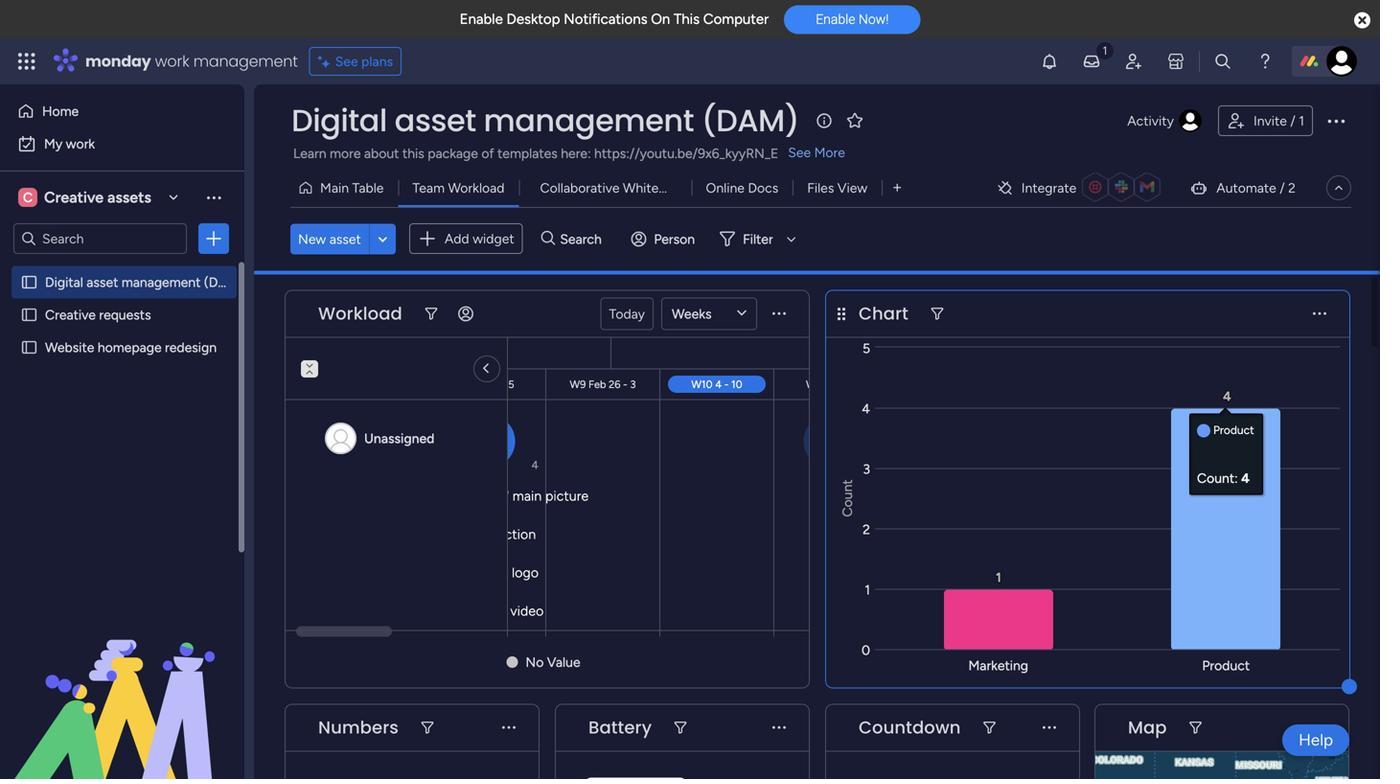 Task type: describe. For each thing, give the bounding box(es) containing it.
feb
[[589, 378, 606, 391]]

Numbers field
[[314, 716, 404, 741]]

see plans button
[[309, 47, 402, 76]]

Workload field
[[314, 302, 407, 326]]

1 vertical spatial management
[[484, 99, 694, 142]]

0 vertical spatial more dots image
[[1313, 307, 1327, 321]]

w8
[[463, 378, 480, 391]]

website homepage redesign
[[45, 339, 217, 356]]

1 horizontal spatial options image
[[1325, 109, 1348, 132]]

today button
[[601, 298, 654, 330]]

automate / 2
[[1217, 180, 1296, 196]]

0 horizontal spatial options image
[[204, 229, 223, 248]]

w11
[[806, 378, 825, 391]]

unassigned
[[364, 430, 435, 447]]

files view button
[[793, 173, 882, 203]]

add view image
[[894, 181, 901, 195]]

docs
[[748, 180, 779, 196]]

home link
[[12, 96, 233, 127]]

value
[[547, 654, 581, 671]]

automate
[[1217, 180, 1277, 196]]

integrate
[[1022, 180, 1077, 196]]

add widget
[[445, 231, 514, 247]]

more dots image for battery
[[773, 721, 786, 735]]

3
[[630, 378, 636, 391]]

digital asset management (dam) inside list box
[[45, 274, 243, 290]]

main table
[[320, 180, 384, 196]]

more dots image for numbers
[[502, 721, 516, 735]]

requests
[[99, 307, 151, 323]]

my
[[44, 136, 63, 152]]

v2 search image
[[541, 228, 555, 250]]

new asset button
[[290, 224, 369, 254]]

angle down image
[[378, 232, 387, 246]]

w10
[[692, 378, 713, 391]]

redesign
[[165, 339, 217, 356]]

/ for 1
[[1291, 113, 1296, 129]]

public board image
[[20, 273, 38, 291]]

whiteboard
[[623, 180, 694, 196]]

w10   4 - 10
[[692, 378, 743, 391]]

workspace selection element
[[18, 186, 154, 209]]

work for my
[[66, 136, 95, 152]]

w9   feb 26 - 3
[[570, 378, 636, 391]]

(dam) inside list box
[[204, 274, 243, 290]]

plans
[[361, 53, 393, 70]]

see more link
[[786, 143, 847, 162]]

creative for creative requests
[[45, 307, 96, 323]]

invite
[[1254, 113, 1287, 129]]

2 horizontal spatial asset
[[395, 99, 476, 142]]

see inside button
[[335, 53, 358, 70]]

w11   11 - 17
[[806, 378, 856, 391]]

invite / 1 button
[[1218, 105, 1313, 136]]

see inside learn more about this package of templates here: https://youtu.be/9x6_kyyrn_e see more
[[788, 144, 811, 161]]

on
[[651, 11, 670, 28]]

enable now! button
[[784, 5, 921, 34]]

person
[[654, 231, 695, 247]]

11
[[828, 378, 836, 391]]

weeks
[[672, 306, 712, 322]]

Search in workspace field
[[40, 228, 160, 250]]

widget
[[473, 231, 514, 247]]

new
[[298, 231, 326, 247]]

monday
[[85, 50, 151, 72]]

team workload
[[413, 180, 505, 196]]

public board image for creative requests
[[20, 306, 38, 324]]

website
[[45, 339, 94, 356]]

filter button
[[712, 224, 803, 254]]

angle right image
[[485, 360, 489, 378]]

today
[[609, 306, 645, 322]]

workload inside team workload button
[[448, 180, 505, 196]]

new asset
[[298, 231, 361, 247]]

activity
[[1128, 113, 1174, 129]]

notifications
[[564, 11, 648, 28]]

filter
[[743, 231, 773, 247]]

this
[[674, 11, 700, 28]]

list box containing digital asset management (dam)
[[0, 262, 244, 623]]

https://youtu.be/9x6_kyyrn_e
[[594, 145, 779, 162]]

Map field
[[1124, 716, 1172, 741]]

/ for 2
[[1280, 180, 1285, 196]]

collaborative whiteboard button
[[519, 173, 694, 203]]

map region
[[1096, 752, 1349, 779]]

no
[[526, 654, 544, 671]]

battery
[[589, 716, 652, 740]]

19
[[483, 378, 493, 391]]

add widget button
[[409, 223, 523, 254]]

collapse board header image
[[1332, 180, 1347, 196]]

Digital asset management (DAM) field
[[287, 99, 804, 142]]

17
[[846, 378, 856, 391]]

c
[[23, 189, 33, 206]]

enable for enable now!
[[816, 11, 856, 27]]

notifications image
[[1040, 52, 1059, 71]]

view
[[838, 180, 868, 196]]

1 vertical spatial more dots image
[[1313, 721, 1326, 735]]

creative assets
[[44, 188, 151, 207]]

enable for enable desktop notifications on this computer
[[460, 11, 503, 28]]



Task type: vqa. For each thing, say whether or not it's contained in the screenshot.
this
yes



Task type: locate. For each thing, give the bounding box(es) containing it.
2
[[1289, 180, 1296, 196]]

options image
[[1325, 109, 1348, 132], [204, 229, 223, 248]]

more
[[814, 144, 845, 161]]

learn
[[293, 145, 327, 162]]

1 horizontal spatial digital asset management (dam)
[[291, 99, 800, 142]]

Search field
[[555, 226, 613, 252]]

0 vertical spatial work
[[155, 50, 189, 72]]

1 horizontal spatial digital
[[291, 99, 387, 142]]

desktop
[[507, 11, 560, 28]]

creative right c
[[44, 188, 104, 207]]

enable left desktop
[[460, 11, 503, 28]]

0 vertical spatial asset
[[395, 99, 476, 142]]

see
[[335, 53, 358, 70], [788, 144, 811, 161]]

see left plans
[[335, 53, 358, 70]]

john smith image
[[1327, 46, 1358, 77]]

0 vertical spatial digital asset management (dam)
[[291, 99, 800, 142]]

public board image down public board icon
[[20, 306, 38, 324]]

Countdown field
[[854, 716, 966, 741]]

0 vertical spatial digital
[[291, 99, 387, 142]]

1 vertical spatial (dam)
[[204, 274, 243, 290]]

/ inside button
[[1291, 113, 1296, 129]]

1 vertical spatial /
[[1280, 180, 1285, 196]]

of
[[482, 145, 494, 162]]

0 horizontal spatial work
[[66, 136, 95, 152]]

asset up creative requests
[[87, 274, 118, 290]]

workspace options image
[[204, 188, 223, 207]]

numbers
[[318, 716, 399, 740]]

management
[[193, 50, 298, 72], [484, 99, 694, 142], [122, 274, 201, 290]]

work right monday
[[155, 50, 189, 72]]

options image down workspace options icon
[[204, 229, 223, 248]]

now!
[[859, 11, 889, 27]]

work for monday
[[155, 50, 189, 72]]

add to favorites image
[[846, 111, 865, 130]]

dapulse drag handle 3 image
[[838, 307, 846, 321]]

- for w10   4 - 10
[[725, 378, 729, 391]]

0 vertical spatial management
[[193, 50, 298, 72]]

0 vertical spatial options image
[[1325, 109, 1348, 132]]

lottie animation element
[[0, 586, 244, 779]]

see plans
[[335, 53, 393, 70]]

my work
[[44, 136, 95, 152]]

templates
[[498, 145, 558, 162]]

see left more
[[788, 144, 811, 161]]

enable inside button
[[816, 11, 856, 27]]

1 enable from the left
[[460, 11, 503, 28]]

chart
[[859, 302, 909, 326]]

asset inside list box
[[87, 274, 118, 290]]

integrate button
[[989, 168, 1175, 208]]

search everything image
[[1214, 52, 1233, 71]]

0 horizontal spatial digital asset management (dam)
[[45, 274, 243, 290]]

1 public board image from the top
[[20, 306, 38, 324]]

1 horizontal spatial work
[[155, 50, 189, 72]]

1 vertical spatial digital asset management (dam)
[[45, 274, 243, 290]]

arrow down image
[[780, 227, 803, 250]]

workload inside workload field
[[318, 302, 402, 326]]

/ left 1
[[1291, 113, 1296, 129]]

0 horizontal spatial see
[[335, 53, 358, 70]]

0 vertical spatial public board image
[[20, 306, 38, 324]]

work
[[155, 50, 189, 72], [66, 136, 95, 152]]

-
[[496, 378, 500, 391], [623, 378, 628, 391], [725, 378, 729, 391], [839, 378, 843, 391]]

Battery field
[[584, 716, 657, 741]]

workload
[[448, 180, 505, 196], [318, 302, 402, 326]]

1 vertical spatial work
[[66, 136, 95, 152]]

1 vertical spatial see
[[788, 144, 811, 161]]

0 vertical spatial workload
[[448, 180, 505, 196]]

team
[[413, 180, 445, 196]]

(dam) up redesign
[[204, 274, 243, 290]]

monday marketplace image
[[1167, 52, 1186, 71]]

help
[[1299, 731, 1334, 750]]

- for w8   19 - 25
[[496, 378, 500, 391]]

work right my
[[66, 136, 95, 152]]

more dots image
[[1313, 307, 1327, 321], [1313, 721, 1326, 735]]

my work link
[[12, 128, 233, 159]]

help button
[[1283, 725, 1350, 756]]

collaborative whiteboard
[[540, 180, 694, 196]]

list box
[[0, 262, 244, 623]]

online docs button
[[692, 173, 793, 203]]

1 vertical spatial 4
[[532, 458, 539, 472]]

1 vertical spatial options image
[[204, 229, 223, 248]]

monday work management
[[85, 50, 298, 72]]

digital asset management (dam)
[[291, 99, 800, 142], [45, 274, 243, 290]]

1 horizontal spatial workload
[[448, 180, 505, 196]]

files view
[[807, 180, 868, 196]]

home option
[[12, 96, 233, 127]]

/
[[1291, 113, 1296, 129], [1280, 180, 1285, 196]]

digital
[[291, 99, 387, 142], [45, 274, 83, 290]]

2 public board image from the top
[[20, 338, 38, 357]]

learn more about this package of templates here: https://youtu.be/9x6_kyyrn_e see more
[[293, 144, 845, 162]]

creative
[[44, 188, 104, 207], [45, 307, 96, 323]]

0 vertical spatial 4
[[715, 378, 722, 391]]

- left 3
[[623, 378, 628, 391]]

1 vertical spatial digital
[[45, 274, 83, 290]]

options image right 1
[[1325, 109, 1348, 132]]

(dam) up online docs button
[[702, 99, 800, 142]]

public board image left website
[[20, 338, 38, 357]]

work inside option
[[66, 136, 95, 152]]

files
[[807, 180, 834, 196]]

workload down the of
[[448, 180, 505, 196]]

select product image
[[17, 52, 36, 71]]

table
[[352, 180, 384, 196]]

0 horizontal spatial workload
[[318, 302, 402, 326]]

v2 collapse up image
[[301, 367, 318, 380]]

collaborative
[[540, 180, 620, 196]]

map
[[1128, 716, 1167, 740]]

assets
[[107, 188, 151, 207]]

activity button
[[1120, 105, 1211, 136]]

0 horizontal spatial enable
[[460, 11, 503, 28]]

1 horizontal spatial asset
[[330, 231, 361, 247]]

- right 19
[[496, 378, 500, 391]]

digital right public board icon
[[45, 274, 83, 290]]

enable left now!
[[816, 11, 856, 27]]

countdown
[[859, 716, 961, 740]]

w9
[[570, 378, 586, 391]]

enable
[[460, 11, 503, 28], [816, 11, 856, 27]]

asset right new
[[330, 231, 361, 247]]

enable now!
[[816, 11, 889, 27]]

workload down angle down image
[[318, 302, 402, 326]]

asset up package
[[395, 99, 476, 142]]

option
[[0, 265, 244, 269]]

help image
[[1256, 52, 1275, 71]]

digital up more
[[291, 99, 387, 142]]

this
[[403, 145, 425, 162]]

0 horizontal spatial (dam)
[[204, 274, 243, 290]]

- left 10
[[725, 378, 729, 391]]

- for w11   11 - 17
[[839, 378, 843, 391]]

home
[[42, 103, 79, 119]]

(dam)
[[702, 99, 800, 142], [204, 274, 243, 290]]

homepage
[[98, 339, 162, 356]]

3 - from the left
[[725, 378, 729, 391]]

w8   19 - 25
[[463, 378, 514, 391]]

update feed image
[[1082, 52, 1102, 71]]

computer
[[703, 11, 769, 28]]

2 vertical spatial management
[[122, 274, 201, 290]]

1 - from the left
[[496, 378, 500, 391]]

creative inside workspace selection element
[[44, 188, 104, 207]]

/ left 2
[[1280, 180, 1285, 196]]

0 horizontal spatial digital
[[45, 274, 83, 290]]

4
[[715, 378, 722, 391], [532, 458, 539, 472]]

dapulse close image
[[1355, 11, 1371, 31]]

lottie animation image
[[0, 586, 244, 779]]

here:
[[561, 145, 591, 162]]

0 vertical spatial /
[[1291, 113, 1296, 129]]

- right 11
[[839, 378, 843, 391]]

2 vertical spatial asset
[[87, 274, 118, 290]]

v2 collapse down image
[[301, 354, 318, 366]]

creative requests
[[45, 307, 151, 323]]

0 horizontal spatial asset
[[87, 274, 118, 290]]

main
[[320, 180, 349, 196]]

no value
[[526, 654, 581, 671]]

0 vertical spatial (dam)
[[702, 99, 800, 142]]

25
[[503, 378, 514, 391]]

Chart field
[[854, 302, 914, 326]]

more
[[330, 145, 361, 162]]

0 horizontal spatial 4
[[532, 458, 539, 472]]

0 horizontal spatial /
[[1280, 180, 1285, 196]]

0 vertical spatial see
[[335, 53, 358, 70]]

about
[[364, 145, 399, 162]]

1 vertical spatial creative
[[45, 307, 96, 323]]

invite members image
[[1125, 52, 1144, 71]]

more dots image for countdown
[[1043, 721, 1056, 735]]

public board image for website homepage redesign
[[20, 338, 38, 357]]

digital asset management (dam) up the templates
[[291, 99, 800, 142]]

1
[[1299, 113, 1305, 129]]

1 horizontal spatial 4
[[715, 378, 722, 391]]

public board image
[[20, 306, 38, 324], [20, 338, 38, 357]]

1 vertical spatial asset
[[330, 231, 361, 247]]

enable desktop notifications on this computer
[[460, 11, 769, 28]]

creative up website
[[45, 307, 96, 323]]

1 vertical spatial workload
[[318, 302, 402, 326]]

1 horizontal spatial /
[[1291, 113, 1296, 129]]

online
[[706, 180, 745, 196]]

10
[[732, 378, 743, 391]]

1 image
[[1097, 39, 1114, 61]]

show board description image
[[813, 111, 836, 130]]

2 - from the left
[[623, 378, 628, 391]]

creative for creative assets
[[44, 188, 104, 207]]

add
[[445, 231, 469, 247]]

invite / 1
[[1254, 113, 1305, 129]]

1 horizontal spatial see
[[788, 144, 811, 161]]

team workload button
[[398, 173, 519, 203]]

workspace image
[[18, 187, 37, 208]]

more dots image
[[773, 307, 786, 321], [502, 721, 516, 735], [773, 721, 786, 735], [1043, 721, 1056, 735]]

digital asset management (dam) up requests
[[45, 274, 243, 290]]

asset inside new asset button
[[330, 231, 361, 247]]

26
[[609, 378, 621, 391]]

1 vertical spatial public board image
[[20, 338, 38, 357]]

0 vertical spatial creative
[[44, 188, 104, 207]]

4 - from the left
[[839, 378, 843, 391]]

1 horizontal spatial enable
[[816, 11, 856, 27]]

online docs
[[706, 180, 779, 196]]

2 enable from the left
[[816, 11, 856, 27]]

person button
[[623, 224, 707, 254]]

1 horizontal spatial (dam)
[[702, 99, 800, 142]]

my work option
[[12, 128, 233, 159]]



